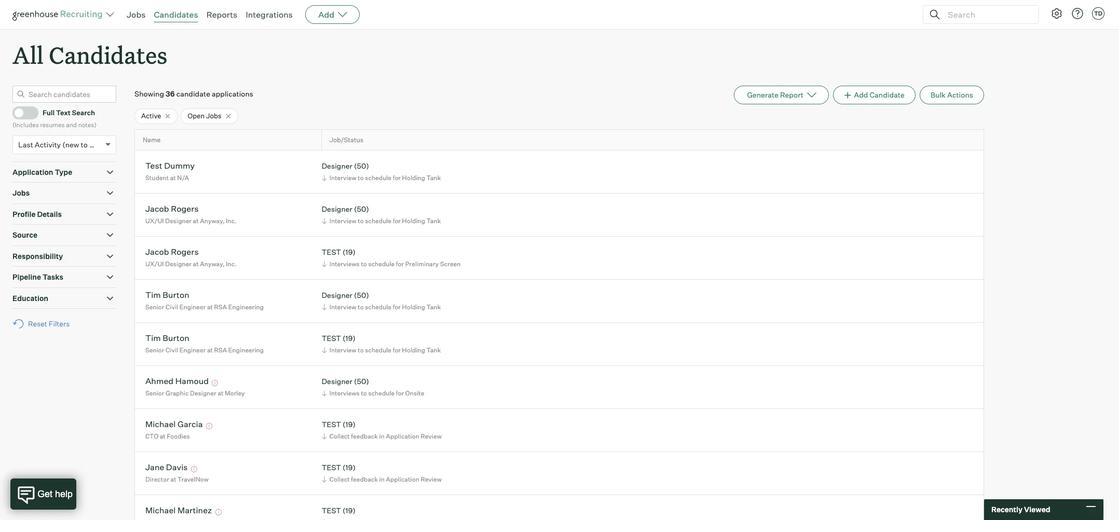 Task type: vqa. For each thing, say whether or not it's contained in the screenshot.


Task type: describe. For each thing, give the bounding box(es) containing it.
collect for michael garcia
[[330, 433, 350, 440]]

and
[[66, 121, 77, 129]]

interview inside the test (19) interview to schedule for holding tank
[[330, 346, 357, 354]]

ahmed
[[145, 376, 174, 387]]

responsibility
[[12, 252, 63, 261]]

inc. for designer (50)
[[226, 217, 237, 225]]

student
[[145, 174, 169, 182]]

type
[[55, 168, 72, 176]]

(50) inside the designer (50) interviews to schedule for onsite
[[354, 377, 369, 386]]

all
[[12, 39, 44, 70]]

interview to schedule for holding tank link for test dummy link
[[320, 173, 444, 183]]

interviews for designer
[[330, 389, 360, 397]]

michael for michael martinez
[[145, 505, 176, 516]]

rsa for designer (50)
[[214, 303, 227, 311]]

for for jacob rogers link corresponding to designer
[[393, 217, 401, 225]]

interviews to schedule for onsite link
[[320, 388, 427, 398]]

at inside test dummy student at n/a
[[170, 174, 176, 182]]

travelnow
[[178, 476, 209, 483]]

notes)
[[78, 121, 97, 129]]

1 vertical spatial jobs
[[206, 112, 222, 120]]

2 vertical spatial jobs
[[12, 189, 30, 197]]

tim burton senior civil engineer at rsa engineering for designer (50)
[[145, 290, 264, 311]]

test
[[145, 161, 162, 171]]

last activity (new to old)
[[18, 140, 103, 149]]

for for the "tim burton" "link" related to designer
[[393, 303, 401, 311]]

for for test dummy link
[[393, 174, 401, 182]]

garcia
[[178, 419, 203, 430]]

open jobs
[[188, 112, 222, 120]]

td button
[[1091, 5, 1107, 22]]

generate report
[[747, 90, 804, 99]]

jacob for test
[[145, 247, 169, 257]]

full text search (includes resumes and notes)
[[12, 109, 97, 129]]

job/status
[[330, 136, 364, 144]]

application for michael garcia
[[386, 433, 420, 440]]

resumes
[[40, 121, 65, 129]]

3 senior from the top
[[145, 389, 164, 397]]

designer (50) interviews to schedule for onsite
[[322, 377, 424, 397]]

dummy
[[164, 161, 195, 171]]

reset
[[28, 319, 47, 328]]

morley
[[225, 389, 245, 397]]

michael garcia has been in application review for more than 5 days image
[[205, 423, 214, 430]]

checkmark image
[[17, 109, 25, 116]]

5 test from the top
[[322, 507, 341, 515]]

michael martinez
[[145, 505, 212, 516]]

in for michael garcia
[[379, 433, 385, 440]]

candidate
[[176, 89, 210, 98]]

applications
[[212, 89, 253, 98]]

review for jane davis
[[421, 476, 442, 483]]

(includes
[[12, 121, 39, 129]]

burton for designer
[[163, 290, 189, 300]]

test (19) interview to schedule for holding tank
[[322, 334, 441, 354]]

all candidates
[[12, 39, 167, 70]]

interviews for test
[[330, 260, 360, 268]]

test (19) collect feedback in application review for michael garcia
[[322, 420, 442, 440]]

reports
[[206, 9, 238, 20]]

candidates link
[[154, 9, 198, 20]]

36
[[166, 89, 175, 98]]

test (19) collect feedback in application review for jane davis
[[322, 463, 442, 483]]

feedback for jane davis
[[351, 476, 378, 483]]

jacob rogers link for test
[[145, 247, 199, 259]]

feedback for michael garcia
[[351, 433, 378, 440]]

ahmed hamoud link
[[145, 376, 209, 388]]

integrations link
[[246, 9, 293, 20]]

1 interview from the top
[[330, 174, 357, 182]]

jacob rogers ux/ui designer at anyway, inc. for test
[[145, 247, 237, 268]]

jane davis link
[[145, 462, 188, 474]]

holding for the "tim burton" "link" related to designer
[[402, 303, 425, 311]]

add for add
[[318, 9, 335, 20]]

name
[[143, 136, 161, 144]]

designer (50) interview to schedule for holding tank for dummy
[[322, 162, 441, 182]]

viewed
[[1025, 505, 1051, 514]]

ahmed hamoud
[[145, 376, 209, 387]]

michael garcia link
[[145, 419, 203, 431]]

test (19)
[[322, 507, 356, 515]]

interviews to schedule for preliminary screen link
[[320, 259, 463, 269]]

pipeline tasks
[[12, 273, 63, 282]]

recently
[[992, 505, 1023, 514]]

(19) for director at travelnow
[[343, 463, 356, 472]]

3 tank from the top
[[427, 303, 441, 311]]

generate
[[747, 90, 779, 99]]

test for director at travelnow
[[322, 463, 341, 472]]

ahmed hamoud has been in onsite for more than 21 days image
[[211, 380, 220, 387]]

3 interview from the top
[[330, 303, 357, 311]]

michael martinez has been in application review for more than 5 days image
[[214, 510, 223, 516]]

search
[[72, 109, 95, 117]]

tim for test
[[145, 333, 161, 343]]

jobs link
[[127, 9, 146, 20]]

screen
[[440, 260, 461, 268]]

pipeline
[[12, 273, 41, 282]]

filters
[[49, 319, 70, 328]]

activity
[[35, 140, 61, 149]]

(19) for cto at foodies
[[343, 420, 356, 429]]

holding for test dummy link
[[402, 174, 425, 182]]

rsa for test (19)
[[214, 346, 227, 354]]

test dummy student at n/a
[[145, 161, 195, 182]]

test dummy link
[[145, 161, 195, 173]]

profile details
[[12, 210, 62, 218]]

details
[[37, 210, 62, 218]]

collect feedback in application review link for michael garcia
[[320, 431, 444, 441]]

interview to schedule for holding tank link for test's the "tim burton" "link"
[[320, 345, 444, 355]]

source
[[12, 231, 37, 239]]

1 horizontal spatial jobs
[[127, 9, 146, 20]]

td button
[[1093, 7, 1105, 20]]

interview to schedule for holding tank link for jacob rogers link corresponding to designer
[[320, 216, 444, 226]]

bulk actions link
[[920, 86, 985, 104]]

showing
[[134, 89, 164, 98]]

tim burton link for designer
[[145, 290, 189, 302]]

jane davis
[[145, 462, 188, 473]]

for inside the designer (50) interviews to schedule for onsite
[[396, 389, 404, 397]]

davis
[[166, 462, 188, 473]]

old)
[[89, 140, 103, 149]]

bulk actions
[[931, 90, 974, 99]]

reset filters
[[28, 319, 70, 328]]



Task type: locate. For each thing, give the bounding box(es) containing it.
1 rsa from the top
[[214, 303, 227, 311]]

add
[[318, 9, 335, 20], [854, 90, 868, 99]]

candidates right jobs link
[[154, 9, 198, 20]]

martinez
[[178, 505, 212, 516]]

application for jane davis
[[386, 476, 420, 483]]

2 collect feedback in application review link from the top
[[320, 475, 444, 484]]

to for jacob rogers link corresponding to designer
[[358, 217, 364, 225]]

n/a
[[177, 174, 189, 182]]

1 feedback from the top
[[351, 433, 378, 440]]

1 jacob rogers link from the top
[[145, 204, 199, 216]]

jane davis has been in application review for more than 5 days image
[[190, 467, 199, 473]]

director
[[145, 476, 169, 483]]

feedback
[[351, 433, 378, 440], [351, 476, 378, 483]]

ux/ui for designer (50)
[[145, 217, 164, 225]]

candidate reports are now available! apply filters and select "view in app" element
[[735, 86, 829, 104]]

designer (50) interview to schedule for holding tank up test (19) interviews to schedule for preliminary screen
[[322, 205, 441, 225]]

0 vertical spatial test (19) collect feedback in application review
[[322, 420, 442, 440]]

schedule inside the designer (50) interviews to schedule for onsite
[[368, 389, 395, 397]]

for
[[393, 174, 401, 182], [393, 217, 401, 225], [396, 260, 404, 268], [393, 303, 401, 311], [393, 346, 401, 354], [396, 389, 404, 397]]

jobs left candidates link
[[127, 9, 146, 20]]

test (19) collect feedback in application review
[[322, 420, 442, 440], [322, 463, 442, 483]]

2 (50) from the top
[[354, 205, 369, 214]]

to for test dummy link
[[358, 174, 364, 182]]

1 vertical spatial engineer
[[180, 346, 206, 354]]

2 inc. from the top
[[226, 260, 237, 268]]

foodies
[[167, 433, 190, 440]]

holding for jacob rogers link corresponding to designer
[[402, 217, 425, 225]]

burton
[[163, 290, 189, 300], [163, 333, 189, 343]]

1 tim from the top
[[145, 290, 161, 300]]

(19) inside test (19) interviews to schedule for preliminary screen
[[343, 248, 356, 257]]

1 vertical spatial collect
[[330, 476, 350, 483]]

senior graphic designer at morley
[[145, 389, 245, 397]]

reset filters button
[[12, 314, 75, 333]]

interview to schedule for holding tank link for the "tim burton" "link" related to designer
[[320, 302, 444, 312]]

jane
[[145, 462, 164, 473]]

0 vertical spatial add
[[318, 9, 335, 20]]

rsa
[[214, 303, 227, 311], [214, 346, 227, 354]]

0 vertical spatial engineer
[[180, 303, 206, 311]]

michael garcia
[[145, 419, 203, 430]]

3 interview to schedule for holding tank link from the top
[[320, 302, 444, 312]]

(50) for test dummy
[[354, 162, 369, 171]]

0 vertical spatial ux/ui
[[145, 217, 164, 225]]

engineer for test (19)
[[180, 346, 206, 354]]

add candidate
[[854, 90, 905, 99]]

ux/ui for test (19)
[[145, 260, 164, 268]]

tank inside the test (19) interview to schedule for holding tank
[[427, 346, 441, 354]]

interview
[[330, 174, 357, 182], [330, 217, 357, 225], [330, 303, 357, 311], [330, 346, 357, 354]]

schedule inside the test (19) interview to schedule for holding tank
[[365, 346, 392, 354]]

0 vertical spatial designer (50) interview to schedule for holding tank
[[322, 162, 441, 182]]

0 vertical spatial jacob
[[145, 204, 169, 214]]

Search candidates field
[[12, 86, 116, 103]]

anyway, for test
[[200, 260, 225, 268]]

review for michael garcia
[[421, 433, 442, 440]]

1 ux/ui from the top
[[145, 217, 164, 225]]

2 engineering from the top
[[228, 346, 264, 354]]

1 in from the top
[[379, 433, 385, 440]]

tasks
[[43, 273, 63, 282]]

last activity (new to old) option
[[18, 140, 103, 149]]

engineering
[[228, 303, 264, 311], [228, 346, 264, 354]]

designer inside the designer (50) interviews to schedule for onsite
[[322, 377, 353, 386]]

interview to schedule for holding tank link down job/status
[[320, 173, 444, 183]]

reports link
[[206, 9, 238, 20]]

feedback down interviews to schedule for onsite link
[[351, 433, 378, 440]]

1 vertical spatial michael
[[145, 505, 176, 516]]

4 interview from the top
[[330, 346, 357, 354]]

text
[[56, 109, 71, 117]]

1 vertical spatial review
[[421, 476, 442, 483]]

rogers
[[171, 204, 199, 214], [171, 247, 199, 257]]

2 burton from the top
[[163, 333, 189, 343]]

(50) for jacob rogers
[[354, 205, 369, 214]]

in
[[379, 433, 385, 440], [379, 476, 385, 483]]

1 tank from the top
[[427, 174, 441, 182]]

2 holding from the top
[[402, 217, 425, 225]]

candidates down jobs link
[[49, 39, 167, 70]]

test
[[322, 248, 341, 257], [322, 334, 341, 343], [322, 420, 341, 429], [322, 463, 341, 472], [322, 507, 341, 515]]

0 vertical spatial candidates
[[154, 9, 198, 20]]

greenhouse recruiting image
[[12, 8, 106, 21]]

tim burton senior civil engineer at rsa engineering
[[145, 290, 264, 311], [145, 333, 264, 354]]

1 jacob rogers ux/ui designer at anyway, inc. from the top
[[145, 204, 237, 225]]

michael martinez link
[[145, 505, 212, 517]]

to for test's the "tim burton" "link"
[[358, 346, 364, 354]]

4 holding from the top
[[402, 346, 425, 354]]

add candidate link
[[833, 86, 916, 104]]

2 vertical spatial designer (50) interview to schedule for holding tank
[[322, 291, 441, 311]]

interviews inside the designer (50) interviews to schedule for onsite
[[330, 389, 360, 397]]

1 vertical spatial rsa
[[214, 346, 227, 354]]

1 interviews from the top
[[330, 260, 360, 268]]

2 engineer from the top
[[180, 346, 206, 354]]

jacob for designer
[[145, 204, 169, 214]]

3 designer (50) interview to schedule for holding tank from the top
[[322, 291, 441, 311]]

2 ux/ui from the top
[[145, 260, 164, 268]]

2 horizontal spatial jobs
[[206, 112, 222, 120]]

onsite
[[405, 389, 424, 397]]

last
[[18, 140, 33, 149]]

tim burton link for test
[[145, 333, 189, 345]]

0 vertical spatial tim
[[145, 290, 161, 300]]

1 vertical spatial burton
[[163, 333, 189, 343]]

at
[[170, 174, 176, 182], [193, 217, 199, 225], [193, 260, 199, 268], [207, 303, 213, 311], [207, 346, 213, 354], [218, 389, 224, 397], [160, 433, 166, 440], [171, 476, 176, 483]]

schedule
[[365, 174, 392, 182], [365, 217, 392, 225], [368, 260, 395, 268], [365, 303, 392, 311], [365, 346, 392, 354], [368, 389, 395, 397]]

holding inside the test (19) interview to schedule for holding tank
[[402, 346, 425, 354]]

for inside test (19) interviews to schedule for preliminary screen
[[396, 260, 404, 268]]

1 senior from the top
[[145, 303, 164, 311]]

senior for test (19)
[[145, 346, 164, 354]]

to for the "tim burton" "link" related to designer
[[358, 303, 364, 311]]

anyway, for designer
[[200, 217, 225, 225]]

rogers for designer
[[171, 204, 199, 214]]

1 engineering from the top
[[228, 303, 264, 311]]

engineering for designer (50)
[[228, 303, 264, 311]]

designer (50) interview to schedule for holding tank for burton
[[322, 291, 441, 311]]

2 senior from the top
[[145, 346, 164, 354]]

0 vertical spatial in
[[379, 433, 385, 440]]

1 vertical spatial tim burton senior civil engineer at rsa engineering
[[145, 333, 264, 354]]

to for jacob rogers link for test
[[361, 260, 367, 268]]

2 designer (50) interview to schedule for holding tank from the top
[[322, 205, 441, 225]]

interview to schedule for holding tank link up test (19) interviews to schedule for preliminary screen
[[320, 216, 444, 226]]

1 michael from the top
[[145, 419, 176, 430]]

interview to schedule for holding tank link up the test (19) interview to schedule for holding tank
[[320, 302, 444, 312]]

0 vertical spatial application
[[12, 168, 53, 176]]

jacob rogers ux/ui designer at anyway, inc.
[[145, 204, 237, 225], [145, 247, 237, 268]]

4 interview to schedule for holding tank link from the top
[[320, 345, 444, 355]]

2 feedback from the top
[[351, 476, 378, 483]]

integrations
[[246, 9, 293, 20]]

interviews inside test (19) interviews to schedule for preliminary screen
[[330, 260, 360, 268]]

0 vertical spatial interviews
[[330, 260, 360, 268]]

Search text field
[[946, 7, 1030, 22]]

test inside test (19) interviews to schedule for preliminary screen
[[322, 248, 341, 257]]

review
[[421, 433, 442, 440], [421, 476, 442, 483]]

2 in from the top
[[379, 476, 385, 483]]

1 rogers from the top
[[171, 204, 199, 214]]

hamoud
[[175, 376, 209, 387]]

jobs right the open
[[206, 112, 222, 120]]

director at travelnow
[[145, 476, 209, 483]]

in for jane davis
[[379, 476, 385, 483]]

actions
[[948, 90, 974, 99]]

3 (19) from the top
[[343, 420, 356, 429]]

report
[[780, 90, 804, 99]]

0 vertical spatial anyway,
[[200, 217, 225, 225]]

1 vertical spatial feedback
[[351, 476, 378, 483]]

anyway,
[[200, 217, 225, 225], [200, 260, 225, 268]]

preliminary
[[405, 260, 439, 268]]

1 vertical spatial in
[[379, 476, 385, 483]]

0 vertical spatial senior
[[145, 303, 164, 311]]

active
[[141, 112, 161, 120]]

application type
[[12, 168, 72, 176]]

2 test from the top
[[322, 334, 341, 343]]

1 vertical spatial application
[[386, 433, 420, 440]]

1 jacob from the top
[[145, 204, 169, 214]]

tim burton senior civil engineer at rsa engineering for test (19)
[[145, 333, 264, 354]]

0 vertical spatial rogers
[[171, 204, 199, 214]]

civil for designer (50)
[[166, 303, 178, 311]]

showing 36 candidate applications
[[134, 89, 253, 98]]

test inside the test (19) interview to schedule for holding tank
[[322, 334, 341, 343]]

1 vertical spatial jacob rogers link
[[145, 247, 199, 259]]

(50) for tim burton
[[354, 291, 369, 300]]

0 vertical spatial tim burton senior civil engineer at rsa engineering
[[145, 290, 264, 311]]

1 (50) from the top
[[354, 162, 369, 171]]

feedback up test (19)
[[351, 476, 378, 483]]

1 test (19) collect feedback in application review from the top
[[322, 420, 442, 440]]

1 anyway, from the top
[[200, 217, 225, 225]]

configure image
[[1051, 7, 1064, 20]]

2 jacob from the top
[[145, 247, 169, 257]]

1 vertical spatial add
[[854, 90, 868, 99]]

1 vertical spatial engineering
[[228, 346, 264, 354]]

0 horizontal spatial jobs
[[12, 189, 30, 197]]

2 jacob rogers ux/ui designer at anyway, inc. from the top
[[145, 247, 237, 268]]

1 vertical spatial candidates
[[49, 39, 167, 70]]

1 review from the top
[[421, 433, 442, 440]]

interview to schedule for holding tank link up the designer (50) interviews to schedule for onsite
[[320, 345, 444, 355]]

0 vertical spatial burton
[[163, 290, 189, 300]]

to inside test (19) interviews to schedule for preliminary screen
[[361, 260, 367, 268]]

engineer
[[180, 303, 206, 311], [180, 346, 206, 354]]

inc. for test (19)
[[226, 260, 237, 268]]

jacob rogers link for designer
[[145, 204, 199, 216]]

holding for test's the "tim burton" "link"
[[402, 346, 425, 354]]

1 vertical spatial civil
[[166, 346, 178, 354]]

to
[[81, 140, 88, 149], [358, 174, 364, 182], [358, 217, 364, 225], [361, 260, 367, 268], [358, 303, 364, 311], [358, 346, 364, 354], [361, 389, 367, 397]]

2 tank from the top
[[427, 217, 441, 225]]

1 vertical spatial rogers
[[171, 247, 199, 257]]

2 jacob rogers link from the top
[[145, 247, 199, 259]]

1 tim burton senior civil engineer at rsa engineering from the top
[[145, 290, 264, 311]]

michael for michael garcia
[[145, 419, 176, 430]]

1 vertical spatial interviews
[[330, 389, 360, 397]]

michael down director
[[145, 505, 176, 516]]

collect feedback in application review link
[[320, 431, 444, 441], [320, 475, 444, 484]]

(new
[[62, 140, 79, 149]]

2 interviews from the top
[[330, 389, 360, 397]]

0 vertical spatial jacob rogers ux/ui designer at anyway, inc.
[[145, 204, 237, 225]]

1 tim burton link from the top
[[145, 290, 189, 302]]

designer (50) interview to schedule for holding tank
[[322, 162, 441, 182], [322, 205, 441, 225], [322, 291, 441, 311]]

1 holding from the top
[[402, 174, 425, 182]]

for inside the test (19) interview to schedule for holding tank
[[393, 346, 401, 354]]

test (19) interviews to schedule for preliminary screen
[[322, 248, 461, 268]]

(19) for senior civil engineer at rsa engineering
[[343, 334, 356, 343]]

engineering for test (19)
[[228, 346, 264, 354]]

test for cto at foodies
[[322, 420, 341, 429]]

1 vertical spatial collect feedback in application review link
[[320, 475, 444, 484]]

1 designer (50) interview to schedule for holding tank from the top
[[322, 162, 441, 182]]

to inside the test (19) interview to schedule for holding tank
[[358, 346, 364, 354]]

(19) for ux/ui designer at anyway, inc.
[[343, 248, 356, 257]]

designer (50) interview to schedule for holding tank down interviews to schedule for preliminary screen link
[[322, 291, 441, 311]]

0 vertical spatial review
[[421, 433, 442, 440]]

1 vertical spatial anyway,
[[200, 260, 225, 268]]

2 tim from the top
[[145, 333, 161, 343]]

civil
[[166, 303, 178, 311], [166, 346, 178, 354]]

1 collect feedback in application review link from the top
[[320, 431, 444, 441]]

test for senior civil engineer at rsa engineering
[[322, 334, 341, 343]]

recently viewed
[[992, 505, 1051, 514]]

rogers for test
[[171, 247, 199, 257]]

generate report button
[[735, 86, 829, 104]]

1 vertical spatial jacob
[[145, 247, 169, 257]]

michael up cto at foodies
[[145, 419, 176, 430]]

for for test's the "tim burton" "link"
[[393, 346, 401, 354]]

2 civil from the top
[[166, 346, 178, 354]]

ux/ui
[[145, 217, 164, 225], [145, 260, 164, 268]]

(19) inside the test (19) interview to schedule for holding tank
[[343, 334, 356, 343]]

cto
[[145, 433, 158, 440]]

profile
[[12, 210, 36, 218]]

3 test from the top
[[322, 420, 341, 429]]

1 vertical spatial jacob rogers ux/ui designer at anyway, inc.
[[145, 247, 237, 268]]

designer (50) interview to schedule for holding tank for rogers
[[322, 205, 441, 225]]

to inside the designer (50) interviews to schedule for onsite
[[361, 389, 367, 397]]

jacob rogers ux/ui designer at anyway, inc. for designer
[[145, 204, 237, 225]]

1 collect from the top
[[330, 433, 350, 440]]

add inside add candidate link
[[854, 90, 868, 99]]

2 tim burton link from the top
[[145, 333, 189, 345]]

add inside add popup button
[[318, 9, 335, 20]]

0 vertical spatial jobs
[[127, 9, 146, 20]]

0 vertical spatial inc.
[[226, 217, 237, 225]]

2 review from the top
[[421, 476, 442, 483]]

schedule inside test (19) interviews to schedule for preliminary screen
[[368, 260, 395, 268]]

2 vertical spatial senior
[[145, 389, 164, 397]]

1 test from the top
[[322, 248, 341, 257]]

2 tim burton senior civil engineer at rsa engineering from the top
[[145, 333, 264, 354]]

cto at foodies
[[145, 433, 190, 440]]

2 rogers from the top
[[171, 247, 199, 257]]

add button
[[305, 5, 360, 24]]

3 (50) from the top
[[354, 291, 369, 300]]

4 tank from the top
[[427, 346, 441, 354]]

4 (19) from the top
[[343, 463, 356, 472]]

4 test from the top
[[322, 463, 341, 472]]

0 vertical spatial feedback
[[351, 433, 378, 440]]

2 vertical spatial application
[[386, 476, 420, 483]]

0 vertical spatial tim burton link
[[145, 290, 189, 302]]

2 interview to schedule for holding tank link from the top
[[320, 216, 444, 226]]

1 vertical spatial tim
[[145, 333, 161, 343]]

td
[[1095, 10, 1103, 17]]

burton for test
[[163, 333, 189, 343]]

candidate
[[870, 90, 905, 99]]

3 holding from the top
[[402, 303, 425, 311]]

0 horizontal spatial add
[[318, 9, 335, 20]]

education
[[12, 294, 48, 303]]

0 vertical spatial jacob rogers link
[[145, 204, 199, 216]]

bulk
[[931, 90, 946, 99]]

2 (19) from the top
[[343, 334, 356, 343]]

collect for jane davis
[[330, 476, 350, 483]]

0 vertical spatial michael
[[145, 419, 176, 430]]

1 engineer from the top
[[180, 303, 206, 311]]

1 vertical spatial test (19) collect feedback in application review
[[322, 463, 442, 483]]

1 interview to schedule for holding tank link from the top
[[320, 173, 444, 183]]

0 vertical spatial collect feedback in application review link
[[320, 431, 444, 441]]

tim for designer
[[145, 290, 161, 300]]

4 (50) from the top
[[354, 377, 369, 386]]

1 vertical spatial inc.
[[226, 260, 237, 268]]

1 vertical spatial senior
[[145, 346, 164, 354]]

2 anyway, from the top
[[200, 260, 225, 268]]

5 (19) from the top
[[343, 507, 356, 515]]

(50)
[[354, 162, 369, 171], [354, 205, 369, 214], [354, 291, 369, 300], [354, 377, 369, 386]]

1 vertical spatial designer (50) interview to schedule for holding tank
[[322, 205, 441, 225]]

1 (19) from the top
[[343, 248, 356, 257]]

jobs up profile
[[12, 189, 30, 197]]

1 vertical spatial tim burton link
[[145, 333, 189, 345]]

0 vertical spatial rsa
[[214, 303, 227, 311]]

designer (50) interview to schedule for holding tank down job/status
[[322, 162, 441, 182]]

1 inc. from the top
[[226, 217, 237, 225]]

0 vertical spatial engineering
[[228, 303, 264, 311]]

1 horizontal spatial add
[[854, 90, 868, 99]]

0 vertical spatial civil
[[166, 303, 178, 311]]

2 test (19) collect feedback in application review from the top
[[322, 463, 442, 483]]

test for ux/ui designer at anyway, inc.
[[322, 248, 341, 257]]

1 vertical spatial ux/ui
[[145, 260, 164, 268]]

full
[[43, 109, 55, 117]]

0 vertical spatial collect
[[330, 433, 350, 440]]

1 civil from the top
[[166, 303, 178, 311]]

collect feedback in application review link for jane davis
[[320, 475, 444, 484]]

engineer for designer (50)
[[180, 303, 206, 311]]

senior for designer (50)
[[145, 303, 164, 311]]

for for jacob rogers link for test
[[396, 260, 404, 268]]

2 interview from the top
[[330, 217, 357, 225]]

2 michael from the top
[[145, 505, 176, 516]]

add for add candidate
[[854, 90, 868, 99]]

1 burton from the top
[[163, 290, 189, 300]]

2 rsa from the top
[[214, 346, 227, 354]]

civil for test (19)
[[166, 346, 178, 354]]

2 collect from the top
[[330, 476, 350, 483]]

interviews
[[330, 260, 360, 268], [330, 389, 360, 397]]

open
[[188, 112, 205, 120]]

(19)
[[343, 248, 356, 257], [343, 334, 356, 343], [343, 420, 356, 429], [343, 463, 356, 472], [343, 507, 356, 515]]



